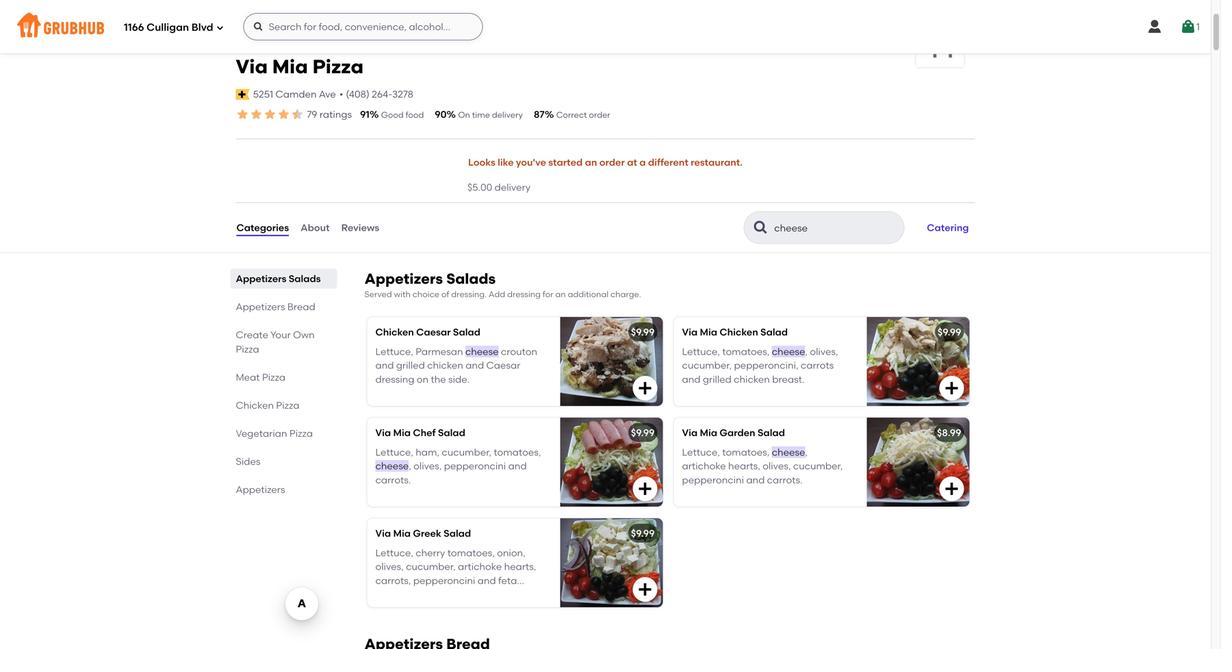 Task type: locate. For each thing, give the bounding box(es) containing it.
caesar up the lettuce, parmesan cheese
[[417, 326, 451, 338]]

$5.00 delivery
[[468, 181, 531, 193]]

appetizers
[[365, 270, 443, 288], [236, 273, 287, 285], [236, 301, 285, 313], [236, 484, 285, 496]]

salads for appetizers salads served with choice of dressing. add dressing for an additional charge.
[[447, 270, 496, 288]]

lettuce, inside "lettuce, cherry tomatoes, onion, olives, cucumber, artichoke hearts, carrots, pepperoncini and feta"
[[376, 547, 414, 559]]

delivery right time
[[492, 110, 523, 120]]

appetizers salads served with choice of dressing. add dressing for an additional charge.
[[365, 270, 642, 299]]

chicken up , olives, cucumber, pepperoncini, carrots and grilled chicken breast.
[[720, 326, 759, 338]]

cucumber,
[[683, 360, 732, 371], [442, 446, 492, 458], [794, 460, 843, 472], [406, 561, 456, 573]]

via mia pizza
[[236, 55, 364, 78]]

delivery
[[492, 110, 523, 120], [495, 181, 531, 193]]

on time delivery
[[459, 110, 523, 120]]

and inside , olives, pepperoncini and carrots.
[[509, 460, 527, 472]]

chicken inside , olives, cucumber, pepperoncini, carrots and grilled chicken breast.
[[734, 374, 770, 385]]

for
[[543, 289, 554, 299]]

chicken pizza tab
[[236, 398, 332, 413]]

via mia greek salad image
[[561, 518, 663, 608]]

1 horizontal spatial grilled
[[703, 374, 732, 385]]

0 horizontal spatial salads
[[289, 273, 321, 285]]

mia for chef
[[394, 427, 411, 439]]

3278
[[393, 88, 414, 100]]

1 horizontal spatial caesar
[[487, 360, 521, 371]]

cheese
[[466, 346, 499, 357], [772, 346, 806, 357], [772, 446, 806, 458], [376, 460, 409, 472]]

1 vertical spatial an
[[556, 289, 566, 299]]

you've
[[516, 157, 547, 168]]

tomatoes,
[[723, 346, 770, 357], [494, 446, 541, 458], [723, 446, 770, 458], [448, 547, 495, 559]]

carrots
[[801, 360, 834, 371]]

dressing inside crouton and grilled chicken and caesar dressing on the side.
[[376, 374, 415, 385]]

breast.
[[773, 374, 805, 385]]

0 horizontal spatial hearts,
[[505, 561, 537, 573]]

appetizers up with
[[365, 270, 443, 288]]

1 horizontal spatial dressing
[[508, 289, 541, 299]]

pizza right meat
[[262, 372, 286, 383]]

cheese down via mia garden salad
[[772, 446, 806, 458]]

salad right greek
[[444, 528, 471, 539]]

, for cucumber,
[[806, 446, 808, 458]]

via mia chicken salad
[[683, 326, 788, 338]]

salad up parmesan
[[453, 326, 481, 338]]

artichoke
[[683, 460, 727, 472], [458, 561, 502, 573]]

mia left greek
[[394, 528, 411, 539]]

olives,
[[811, 346, 839, 357], [414, 460, 442, 472], [763, 460, 791, 472], [376, 561, 404, 573]]

artichoke inside , artichoke hearts, olives, cucumber, pepperoncini and carrots.
[[683, 460, 727, 472]]

lettuce, inside lettuce, ham, cucumber, tomatoes, cheese
[[376, 446, 414, 458]]

order right correct
[[589, 110, 611, 120]]

search icon image
[[753, 220, 769, 236]]

pizza
[[313, 55, 364, 78], [236, 344, 259, 355], [262, 372, 286, 383], [276, 400, 300, 411], [290, 428, 313, 439]]

1 horizontal spatial chicken
[[734, 374, 770, 385]]

lettuce, down "chicken caesar salad"
[[376, 346, 414, 357]]

order
[[589, 110, 611, 120], [600, 157, 625, 168]]

salad
[[453, 326, 481, 338], [761, 326, 788, 338], [438, 427, 466, 439], [758, 427, 786, 439], [444, 528, 471, 539]]

different
[[649, 157, 689, 168]]

pizza down meat pizza tab
[[276, 400, 300, 411]]

carrots.
[[376, 474, 411, 486], [768, 474, 803, 486]]

via mia garden salad
[[683, 427, 786, 439]]

chicken inside tab
[[236, 400, 274, 411]]

dressing left for
[[508, 289, 541, 299]]

pizza inside create your own pizza
[[236, 344, 259, 355]]

delivery down like
[[495, 181, 531, 193]]

add
[[489, 289, 506, 299]]

chicken down pepperoncini, at the right bottom of the page
[[734, 374, 770, 385]]

lettuce, up carrots,
[[376, 547, 414, 559]]

cheese down the via mia chef salad
[[376, 460, 409, 472]]

side.
[[449, 374, 470, 385]]

order left at
[[600, 157, 625, 168]]

0 horizontal spatial dressing
[[376, 374, 415, 385]]

appetizers inside tab
[[236, 484, 285, 496]]

choice
[[413, 289, 440, 299]]

caesar inside crouton and grilled chicken and caesar dressing on the side.
[[487, 360, 521, 371]]

1 vertical spatial lettuce, tomatoes, cheese
[[683, 446, 806, 458]]

pizza up sides "tab" at left
[[290, 428, 313, 439]]

and inside "lettuce, cherry tomatoes, onion, olives, cucumber, artichoke hearts, carrots, pepperoncini and feta"
[[478, 575, 496, 587]]

chicken down the meat pizza
[[236, 400, 274, 411]]

appetizers inside appetizers salads served with choice of dressing. add dressing for an additional charge.
[[365, 270, 443, 288]]

appetizers for appetizers
[[236, 484, 285, 496]]

0 vertical spatial order
[[589, 110, 611, 120]]

2 carrots. from the left
[[768, 474, 803, 486]]

0 vertical spatial caesar
[[417, 326, 451, 338]]

grilled
[[396, 360, 425, 371], [703, 374, 732, 385]]

1 vertical spatial grilled
[[703, 374, 732, 385]]

create your own pizza
[[236, 329, 315, 355]]

lettuce, tomatoes, cheese down garden
[[683, 446, 806, 458]]

$8.99
[[938, 427, 962, 439]]

chicken caesar salad
[[376, 326, 481, 338]]

vegetarian
[[236, 428, 287, 439]]

cucumber, inside , olives, cucumber, pepperoncini, carrots and grilled chicken breast.
[[683, 360, 732, 371]]

lettuce, tomatoes, cheese down via mia chicken salad
[[683, 346, 806, 357]]

artichoke down via mia garden salad
[[683, 460, 727, 472]]

chicken for chicken pizza
[[236, 400, 274, 411]]

olives, down via mia garden salad
[[763, 460, 791, 472]]

star icon image
[[236, 108, 250, 121], [250, 108, 263, 121], [263, 108, 277, 121], [277, 108, 291, 121], [291, 108, 304, 121], [291, 108, 304, 121]]

lettuce, down via mia chicken salad
[[683, 346, 720, 357]]

hearts, down garden
[[729, 460, 761, 472]]

cheese up side.
[[466, 346, 499, 357]]

1 vertical spatial caesar
[[487, 360, 521, 371]]

caesar
[[417, 326, 451, 338], [487, 360, 521, 371]]

, inside , artichoke hearts, olives, cucumber, pepperoncini and carrots.
[[806, 446, 808, 458]]

1 vertical spatial artichoke
[[458, 561, 502, 573]]

salad up lettuce, ham, cucumber, tomatoes, cheese
[[438, 427, 466, 439]]

chicken down parmesan
[[428, 360, 464, 371]]

an inside appetizers salads served with choice of dressing. add dressing for an additional charge.
[[556, 289, 566, 299]]

mia up 5251 camden ave
[[272, 55, 308, 78]]

salads inside appetizers salads served with choice of dressing. add dressing for an additional charge.
[[447, 270, 496, 288]]

lettuce, down via mia garden salad
[[683, 446, 720, 458]]

pepperoncini down the via mia chef salad
[[444, 460, 506, 472]]

0 vertical spatial pepperoncini
[[444, 460, 506, 472]]

olives, inside , olives, cucumber, pepperoncini, carrots and grilled chicken breast.
[[811, 346, 839, 357]]

, for carrots
[[806, 346, 808, 357]]

appetizers bread
[[236, 301, 316, 313]]

on
[[459, 110, 470, 120]]

tomatoes, inside "lettuce, cherry tomatoes, onion, olives, cucumber, artichoke hearts, carrots, pepperoncini and feta"
[[448, 547, 495, 559]]

mia left chef
[[394, 427, 411, 439]]

an inside button
[[585, 157, 598, 168]]

0 vertical spatial chicken
[[428, 360, 464, 371]]

1 vertical spatial hearts,
[[505, 561, 537, 573]]

olives, inside , artichoke hearts, olives, cucumber, pepperoncini and carrots.
[[763, 460, 791, 472]]

svg image
[[1147, 18, 1164, 35], [1181, 18, 1197, 35], [253, 21, 264, 32], [216, 24, 224, 32], [637, 380, 654, 397], [944, 380, 961, 397], [637, 481, 654, 497], [944, 481, 961, 497], [637, 582, 654, 598]]

artichoke up the feta
[[458, 561, 502, 573]]

2 lettuce, tomatoes, cheese from the top
[[683, 446, 806, 458]]

0 horizontal spatial carrots.
[[376, 474, 411, 486]]

hearts, inside "lettuce, cherry tomatoes, onion, olives, cucumber, artichoke hearts, carrots, pepperoncini and feta"
[[505, 561, 537, 573]]

pepperoncini down cherry
[[414, 575, 476, 587]]

subscription pass image
[[236, 89, 250, 100]]

via mia pizza logo image
[[917, 19, 965, 67]]

1 vertical spatial ,
[[806, 446, 808, 458]]

create your own pizza tab
[[236, 328, 332, 357]]

appetizers for appetizers salads
[[236, 273, 287, 285]]

appetizers for appetizers salads served with choice of dressing. add dressing for an additional charge.
[[365, 270, 443, 288]]

via
[[236, 55, 268, 78], [683, 326, 698, 338], [376, 427, 391, 439], [683, 427, 698, 439], [376, 528, 391, 539]]

0 vertical spatial artichoke
[[683, 460, 727, 472]]

salad right garden
[[758, 427, 786, 439]]

good food
[[381, 110, 424, 120]]

0 vertical spatial an
[[585, 157, 598, 168]]

hearts, inside , artichoke hearts, olives, cucumber, pepperoncini and carrots.
[[729, 460, 761, 472]]

0 vertical spatial ,
[[806, 346, 808, 357]]

started
[[549, 157, 583, 168]]

0 horizontal spatial an
[[556, 289, 566, 299]]

mia up , olives, cucumber, pepperoncini, carrots and grilled chicken breast.
[[700, 326, 718, 338]]

and inside , olives, cucumber, pepperoncini, carrots and grilled chicken breast.
[[683, 374, 701, 385]]

lettuce,
[[376, 346, 414, 357], [683, 346, 720, 357], [376, 446, 414, 458], [683, 446, 720, 458], [376, 547, 414, 559]]

appetizers up create
[[236, 301, 285, 313]]

1 vertical spatial order
[[600, 157, 625, 168]]

an
[[585, 157, 598, 168], [556, 289, 566, 299]]

onion,
[[497, 547, 526, 559]]

hearts, down onion,
[[505, 561, 537, 573]]

appetizers down the sides
[[236, 484, 285, 496]]

salad up pepperoncini, at the right bottom of the page
[[761, 326, 788, 338]]

$5.00
[[468, 181, 493, 193]]

1166 culligan blvd
[[124, 21, 213, 34]]

0 horizontal spatial grilled
[[396, 360, 425, 371]]

olives, inside "lettuce, cherry tomatoes, onion, olives, cucumber, artichoke hearts, carrots, pepperoncini and feta"
[[376, 561, 404, 573]]

0 vertical spatial lettuce, tomatoes, cheese
[[683, 346, 806, 357]]

reviews
[[342, 222, 380, 234]]

salads inside appetizers salads tab
[[289, 273, 321, 285]]

0 vertical spatial hearts,
[[729, 460, 761, 472]]

cucumber, inside , artichoke hearts, olives, cucumber, pepperoncini and carrots.
[[794, 460, 843, 472]]

0 vertical spatial grilled
[[396, 360, 425, 371]]

appetizers up appetizers bread
[[236, 273, 287, 285]]

1 vertical spatial dressing
[[376, 374, 415, 385]]

1 vertical spatial pepperoncini
[[683, 474, 745, 486]]

appetizers salads
[[236, 273, 321, 285]]

restaurant.
[[691, 157, 743, 168]]

dressing.
[[452, 289, 487, 299]]

grilled up "on"
[[396, 360, 425, 371]]

tomatoes, inside lettuce, ham, cucumber, tomatoes, cheese
[[494, 446, 541, 458]]

pizza down create
[[236, 344, 259, 355]]

chicken
[[376, 326, 414, 338], [720, 326, 759, 338], [236, 400, 274, 411]]

0 vertical spatial dressing
[[508, 289, 541, 299]]

2 vertical spatial ,
[[409, 460, 412, 472]]

an right for
[[556, 289, 566, 299]]

olives, up carrots
[[811, 346, 839, 357]]

, artichoke hearts, olives, cucumber, pepperoncini and carrots.
[[683, 446, 843, 486]]

chicken down with
[[376, 326, 414, 338]]

1 horizontal spatial salads
[[447, 270, 496, 288]]

, for carrots.
[[409, 460, 412, 472]]

, inside , olives, pepperoncini and carrots.
[[409, 460, 412, 472]]

, olives, cucumber, pepperoncini, carrots and grilled chicken breast.
[[683, 346, 839, 385]]

olives, down ham,
[[414, 460, 442, 472]]

chicken caesar salad image
[[561, 317, 663, 406]]

svg image inside '1' button
[[1181, 18, 1197, 35]]

cheese for and
[[466, 346, 499, 357]]

pepperoncini inside "lettuce, cherry tomatoes, onion, olives, cucumber, artichoke hearts, carrots, pepperoncini and feta"
[[414, 575, 476, 587]]

1 lettuce, tomatoes, cheese from the top
[[683, 346, 806, 357]]

(408)
[[346, 88, 370, 100]]

ratings
[[320, 109, 352, 120]]

olives, inside , olives, pepperoncini and carrots.
[[414, 460, 442, 472]]

, inside , olives, cucumber, pepperoncini, carrots and grilled chicken breast.
[[806, 346, 808, 357]]

camden
[[276, 88, 317, 100]]

parmesan
[[416, 346, 463, 357]]

dressing left "on"
[[376, 374, 415, 385]]

olives, up carrots,
[[376, 561, 404, 573]]

salads up dressing. in the top left of the page
[[447, 270, 496, 288]]

dressing
[[508, 289, 541, 299], [376, 374, 415, 385]]

an right 'started'
[[585, 157, 598, 168]]

0 horizontal spatial chicken
[[236, 400, 274, 411]]

pepperoncini down via mia garden salad
[[683, 474, 745, 486]]

cheese up pepperoncini, at the right bottom of the page
[[772, 346, 806, 357]]

1 horizontal spatial carrots.
[[768, 474, 803, 486]]

lettuce, down the via mia chef salad
[[376, 446, 414, 458]]

1 vertical spatial chicken
[[734, 374, 770, 385]]

lettuce, for crouton and grilled chicken and caesar dressing on the side.
[[376, 346, 414, 357]]

grilled down via mia chicken salad
[[703, 374, 732, 385]]

mia left garden
[[700, 427, 718, 439]]

2 vertical spatial pepperoncini
[[414, 575, 476, 587]]

salad for , artichoke hearts, olives, cucumber, pepperoncini and carrots.
[[758, 427, 786, 439]]

grilled inside , olives, cucumber, pepperoncini, carrots and grilled chicken breast.
[[703, 374, 732, 385]]

0 horizontal spatial chicken
[[428, 360, 464, 371]]

lettuce, tomatoes, cheese
[[683, 346, 806, 357], [683, 446, 806, 458]]

0 horizontal spatial artichoke
[[458, 561, 502, 573]]

1 carrots. from the left
[[376, 474, 411, 486]]

mia
[[272, 55, 308, 78], [700, 326, 718, 338], [394, 427, 411, 439], [700, 427, 718, 439], [394, 528, 411, 539]]

greek
[[413, 528, 442, 539]]

feta
[[499, 575, 517, 587]]

1 horizontal spatial an
[[585, 157, 598, 168]]

salads up the bread
[[289, 273, 321, 285]]

1 horizontal spatial hearts,
[[729, 460, 761, 472]]

$9.99 for , olives, cucumber, pepperoncini, carrots and grilled chicken breast.
[[938, 326, 962, 338]]

1 horizontal spatial artichoke
[[683, 460, 727, 472]]

caesar down crouton
[[487, 360, 521, 371]]

1 horizontal spatial chicken
[[376, 326, 414, 338]]

vegetarian pizza tab
[[236, 426, 332, 441]]



Task type: vqa. For each thing, say whether or not it's contained in the screenshot.
cucumber, in the Lettuce, ham, cucumber, tomatoes, cheese
yes



Task type: describe. For each thing, give the bounding box(es) containing it.
and inside , artichoke hearts, olives, cucumber, pepperoncini and carrots.
[[747, 474, 765, 486]]

264-
[[372, 88, 393, 100]]

meat pizza tab
[[236, 370, 332, 385]]

1166
[[124, 21, 144, 34]]

via mia greek salad
[[376, 528, 471, 539]]

chicken pizza
[[236, 400, 300, 411]]

correct
[[557, 110, 587, 120]]

good
[[381, 110, 404, 120]]

mia for chicken
[[700, 326, 718, 338]]

dressing inside appetizers salads served with choice of dressing. add dressing for an additional charge.
[[508, 289, 541, 299]]

chef
[[413, 427, 436, 439]]

lettuce, cherry tomatoes, onion, olives, cucumber, artichoke hearts, carrots, pepperoncini and feta
[[376, 547, 537, 587]]

categories button
[[236, 203, 290, 252]]

87
[[534, 109, 545, 120]]

meat
[[236, 372, 260, 383]]

correct order
[[557, 110, 611, 120]]

your
[[271, 329, 291, 341]]

at
[[628, 157, 638, 168]]

salads for appetizers salads
[[289, 273, 321, 285]]

pizza for vegetarian pizza
[[290, 428, 313, 439]]

main navigation navigation
[[0, 0, 1212, 53]]

via mia chef salad
[[376, 427, 466, 439]]

sides
[[236, 456, 261, 468]]

appetizers salads tab
[[236, 272, 332, 286]]

via for via mia garden salad
[[683, 427, 698, 439]]

•
[[340, 88, 343, 100]]

via mia garden salad image
[[868, 418, 970, 507]]

order inside button
[[600, 157, 625, 168]]

bread
[[288, 301, 316, 313]]

pizza for meat pizza
[[262, 372, 286, 383]]

categories
[[237, 222, 289, 234]]

ave
[[319, 88, 336, 100]]

crouton
[[501, 346, 538, 357]]

Search for food, convenience, alcohol... search field
[[244, 13, 483, 40]]

lettuce, for , artichoke hearts, olives, cucumber, pepperoncini and carrots.
[[683, 446, 720, 458]]

$9.99 for , olives, pepperoncini and carrots.
[[631, 427, 655, 439]]

1 button
[[1181, 14, 1201, 39]]

1 vertical spatial delivery
[[495, 181, 531, 193]]

via mia chef salad image
[[561, 418, 663, 507]]

via for via mia greek salad
[[376, 528, 391, 539]]

ham,
[[416, 446, 440, 458]]

create
[[236, 329, 269, 341]]

cheese for cucumber,
[[772, 446, 806, 458]]

crouton and grilled chicken and caesar dressing on the side.
[[376, 346, 538, 385]]

about button
[[300, 203, 331, 252]]

lettuce, ham, cucumber, tomatoes, cheese
[[376, 446, 541, 472]]

chicken inside crouton and grilled chicken and caesar dressing on the side.
[[428, 360, 464, 371]]

served
[[365, 289, 392, 299]]

about
[[301, 222, 330, 234]]

mia for pizza
[[272, 55, 308, 78]]

with
[[394, 289, 411, 299]]

catering
[[928, 222, 970, 234]]

reviews button
[[341, 203, 380, 252]]

via for via mia pizza
[[236, 55, 268, 78]]

appetizers bread tab
[[236, 300, 332, 314]]

a
[[640, 157, 646, 168]]

grilled inside crouton and grilled chicken and caesar dressing on the side.
[[396, 360, 425, 371]]

mia for garden
[[700, 427, 718, 439]]

pizza up the '•'
[[313, 55, 364, 78]]

5251
[[253, 88, 273, 100]]

Search Via Mia Pizza search field
[[774, 222, 878, 235]]

91
[[360, 109, 370, 120]]

$9.99 for crouton and grilled chicken and caesar dressing on the side.
[[631, 326, 655, 338]]

1
[[1197, 21, 1201, 32]]

lettuce, for , olives, cucumber, pepperoncini, carrots and grilled chicken breast.
[[683, 346, 720, 357]]

pepperoncini inside , artichoke hearts, olives, cucumber, pepperoncini and carrots.
[[683, 474, 745, 486]]

carrots. inside , artichoke hearts, olives, cucumber, pepperoncini and carrots.
[[768, 474, 803, 486]]

cucumber, inside lettuce, ham, cucumber, tomatoes, cheese
[[442, 446, 492, 458]]

additional
[[568, 289, 609, 299]]

via for via mia chef salad
[[376, 427, 391, 439]]

looks like you've started an order at a different restaurant. button
[[468, 147, 744, 178]]

carrots,
[[376, 575, 411, 587]]

the
[[431, 374, 446, 385]]

of
[[442, 289, 450, 299]]

5251 camden ave
[[253, 88, 336, 100]]

own
[[293, 329, 315, 341]]

charge.
[[611, 289, 642, 299]]

cheese inside lettuce, ham, cucumber, tomatoes, cheese
[[376, 460, 409, 472]]

sides tab
[[236, 455, 332, 469]]

meat pizza
[[236, 372, 286, 383]]

like
[[498, 157, 514, 168]]

garden
[[720, 427, 756, 439]]

0 horizontal spatial caesar
[[417, 326, 451, 338]]

culligan
[[147, 21, 189, 34]]

0 vertical spatial delivery
[[492, 110, 523, 120]]

looks
[[469, 157, 496, 168]]

79
[[307, 109, 317, 120]]

food
[[406, 110, 424, 120]]

79 ratings
[[307, 109, 352, 120]]

90
[[435, 109, 447, 120]]

cheese for carrots
[[772, 346, 806, 357]]

chicken for chicken caesar salad
[[376, 326, 414, 338]]

5251 camden ave button
[[253, 87, 337, 102]]

• (408) 264-3278
[[340, 88, 414, 100]]

catering button
[[921, 213, 976, 243]]

salad for , olives, cucumber, pepperoncini, carrots and grilled chicken breast.
[[761, 326, 788, 338]]

appetizers for appetizers bread
[[236, 301, 285, 313]]

looks like you've started an order at a different restaurant.
[[469, 157, 743, 168]]

mia for greek
[[394, 528, 411, 539]]

lettuce, for , olives, pepperoncini and carrots.
[[376, 446, 414, 458]]

2 horizontal spatial chicken
[[720, 326, 759, 338]]

time
[[472, 110, 490, 120]]

cucumber, inside "lettuce, cherry tomatoes, onion, olives, cucumber, artichoke hearts, carrots, pepperoncini and feta"
[[406, 561, 456, 573]]

vegetarian pizza
[[236, 428, 313, 439]]

cherry
[[416, 547, 445, 559]]

blvd
[[192, 21, 213, 34]]

pepperoncini inside , olives, pepperoncini and carrots.
[[444, 460, 506, 472]]

carrots. inside , olives, pepperoncini and carrots.
[[376, 474, 411, 486]]

artichoke inside "lettuce, cherry tomatoes, onion, olives, cucumber, artichoke hearts, carrots, pepperoncini and feta"
[[458, 561, 502, 573]]

via for via mia chicken salad
[[683, 326, 698, 338]]

(408) 264-3278 button
[[346, 87, 414, 101]]

via mia chicken salad image
[[868, 317, 970, 406]]

lettuce, parmesan cheese
[[376, 346, 499, 357]]

lettuce, tomatoes, cheese for cucumber,
[[683, 346, 806, 357]]

appetizers tab
[[236, 483, 332, 497]]

pizza for chicken pizza
[[276, 400, 300, 411]]

lettuce, tomatoes, cheese for hearts,
[[683, 446, 806, 458]]

, olives, pepperoncini and carrots.
[[376, 460, 527, 486]]

salad for , olives, pepperoncini and carrots.
[[438, 427, 466, 439]]

on
[[417, 374, 429, 385]]

pepperoncini,
[[735, 360, 799, 371]]



